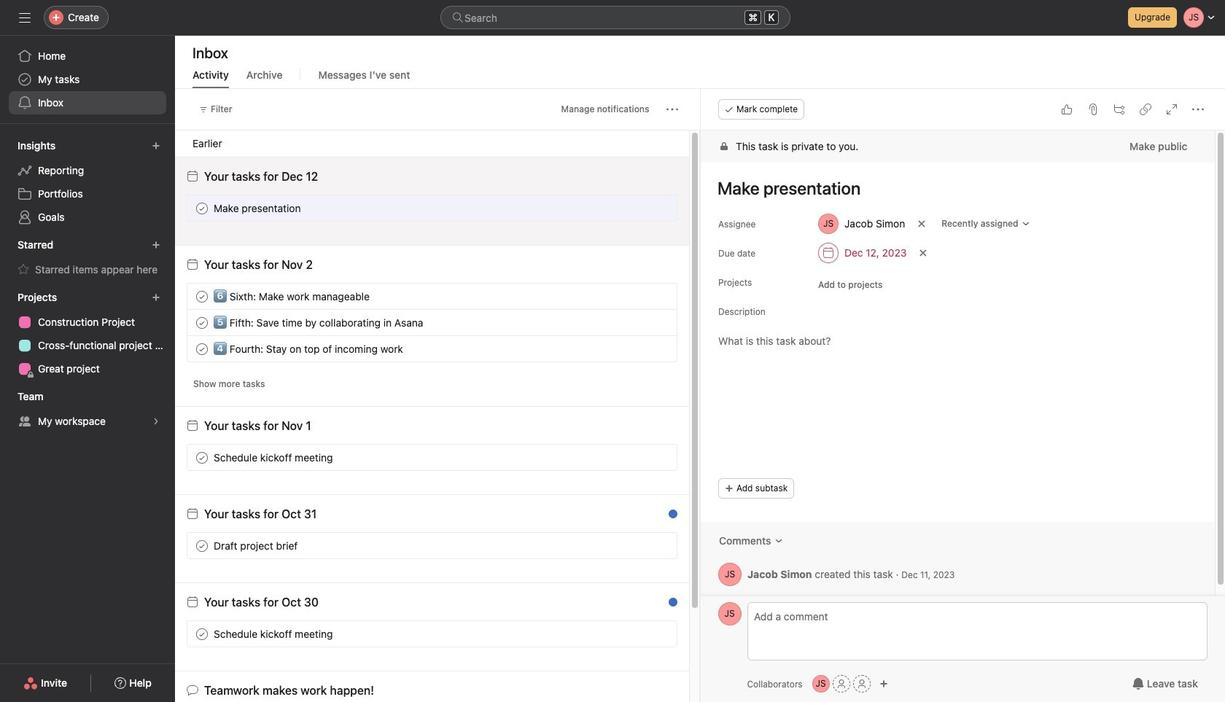 Task type: locate. For each thing, give the bounding box(es) containing it.
global element
[[0, 36, 175, 123]]

0 vertical spatial mark complete image
[[193, 314, 211, 332]]

1 vertical spatial open user profile image
[[718, 603, 742, 626]]

your tasks for dec 12, task element
[[204, 170, 318, 183]]

add items to starred image
[[152, 241, 161, 250]]

attachments: add a file to this task, make presentation image
[[1087, 104, 1099, 115]]

2 vertical spatial mark complete checkbox
[[193, 537, 211, 555]]

2 mark complete image from the top
[[193, 288, 211, 305]]

2 mark complete checkbox from the top
[[193, 340, 211, 358]]

open user profile image
[[718, 563, 742, 587], [718, 603, 742, 626]]

archive notification image
[[661, 512, 673, 524], [661, 601, 673, 612]]

1 open user profile image from the top
[[718, 563, 742, 587]]

mark complete image for third mark complete option from the top
[[193, 537, 211, 555]]

1 vertical spatial mark complete checkbox
[[193, 340, 211, 358]]

your tasks for oct 31, task element
[[204, 508, 317, 521]]

your tasks for oct 30, task element
[[204, 596, 319, 609]]

clear due date image
[[919, 249, 928, 258]]

3 mark complete image from the top
[[193, 340, 211, 358]]

1 mark complete checkbox from the top
[[193, 200, 211, 217]]

2 mark complete image from the top
[[193, 537, 211, 555]]

more actions image
[[667, 104, 678, 115]]

None field
[[441, 6, 791, 29]]

2 vertical spatial mark complete image
[[193, 626, 211, 643]]

1 mark complete image from the top
[[193, 314, 211, 332]]

1 archive notification image from the top
[[661, 512, 673, 524]]

Mark complete checkbox
[[193, 200, 211, 217], [193, 314, 211, 332], [193, 449, 211, 467], [193, 626, 211, 643]]

2 mark complete checkbox from the top
[[193, 314, 211, 332]]

0 likes. click to like this task image
[[632, 202, 643, 214]]

0 vertical spatial open user profile image
[[718, 563, 742, 587]]

main content inside make presentation dialog
[[701, 131, 1215, 605]]

add or remove collaborators image
[[880, 680, 888, 689]]

1 vertical spatial mark complete image
[[193, 537, 211, 555]]

hide sidebar image
[[19, 12, 31, 23]]

0 vertical spatial mark complete checkbox
[[193, 288, 211, 305]]

4 mark complete image from the top
[[193, 449, 211, 467]]

Mark complete checkbox
[[193, 288, 211, 305], [193, 340, 211, 358], [193, 537, 211, 555]]

0 comments image
[[655, 202, 667, 214]]

2 archive notification image from the top
[[661, 601, 673, 612]]

your tasks for nov 2, task element
[[204, 258, 313, 271]]

1 mark complete image from the top
[[193, 200, 211, 217]]

starred element
[[0, 232, 175, 285]]

3 mark complete image from the top
[[193, 626, 211, 643]]

new insights image
[[152, 142, 161, 150]]

main content
[[701, 131, 1215, 605]]

mark complete image for 2nd mark complete checkbox from the top of the page
[[193, 314, 211, 332]]

mark complete image
[[193, 200, 211, 217], [193, 288, 211, 305], [193, 340, 211, 358], [193, 449, 211, 467]]

mark complete image
[[193, 314, 211, 332], [193, 537, 211, 555], [193, 626, 211, 643]]

remove assignee image
[[918, 220, 926, 228]]

copy task link image
[[1140, 104, 1151, 115]]

teams element
[[0, 384, 175, 436]]

0 vertical spatial archive notification image
[[661, 512, 673, 524]]

1 vertical spatial archive notification image
[[661, 601, 673, 612]]

4 mark complete checkbox from the top
[[193, 626, 211, 643]]

projects element
[[0, 285, 175, 384]]



Task type: vqa. For each thing, say whether or not it's contained in the screenshot.
main content
yes



Task type: describe. For each thing, give the bounding box(es) containing it.
0 likes. click to like this task image
[[1061, 104, 1073, 115]]

insights element
[[0, 133, 175, 232]]

add subtask image
[[1113, 104, 1125, 115]]

mark complete image for 1st mark complete option from the top of the page
[[193, 288, 211, 305]]

mark complete image for 2nd mark complete option from the top of the page
[[193, 340, 211, 358]]

Search tasks, projects, and more text field
[[441, 6, 791, 29]]

open user profile image inside main content
[[718, 563, 742, 587]]

mark complete image for second mark complete checkbox from the bottom
[[193, 449, 211, 467]]

more actions for this task image
[[1192, 104, 1204, 115]]

make presentation dialog
[[701, 89, 1226, 703]]

comments image
[[774, 537, 783, 546]]

new project or portfolio image
[[152, 293, 161, 302]]

2 open user profile image from the top
[[718, 603, 742, 626]]

mark complete image for first mark complete checkbox from the top
[[193, 200, 211, 217]]

1 mark complete checkbox from the top
[[193, 288, 211, 305]]

see details, my workspace image
[[152, 417, 161, 426]]

archive notification image for your tasks for oct 30, task element
[[661, 601, 673, 612]]

archive notification image for your tasks for oct 31, task element
[[661, 512, 673, 524]]

3 mark complete checkbox from the top
[[193, 449, 211, 467]]

Task Name text field
[[708, 171, 1197, 205]]

your tasks for nov 1, task element
[[204, 420, 311, 433]]

mark complete image for 4th mark complete checkbox
[[193, 626, 211, 643]]

add or remove collaborators image
[[813, 676, 830, 693]]

full screen image
[[1166, 104, 1178, 115]]

3 mark complete checkbox from the top
[[193, 537, 211, 555]]



